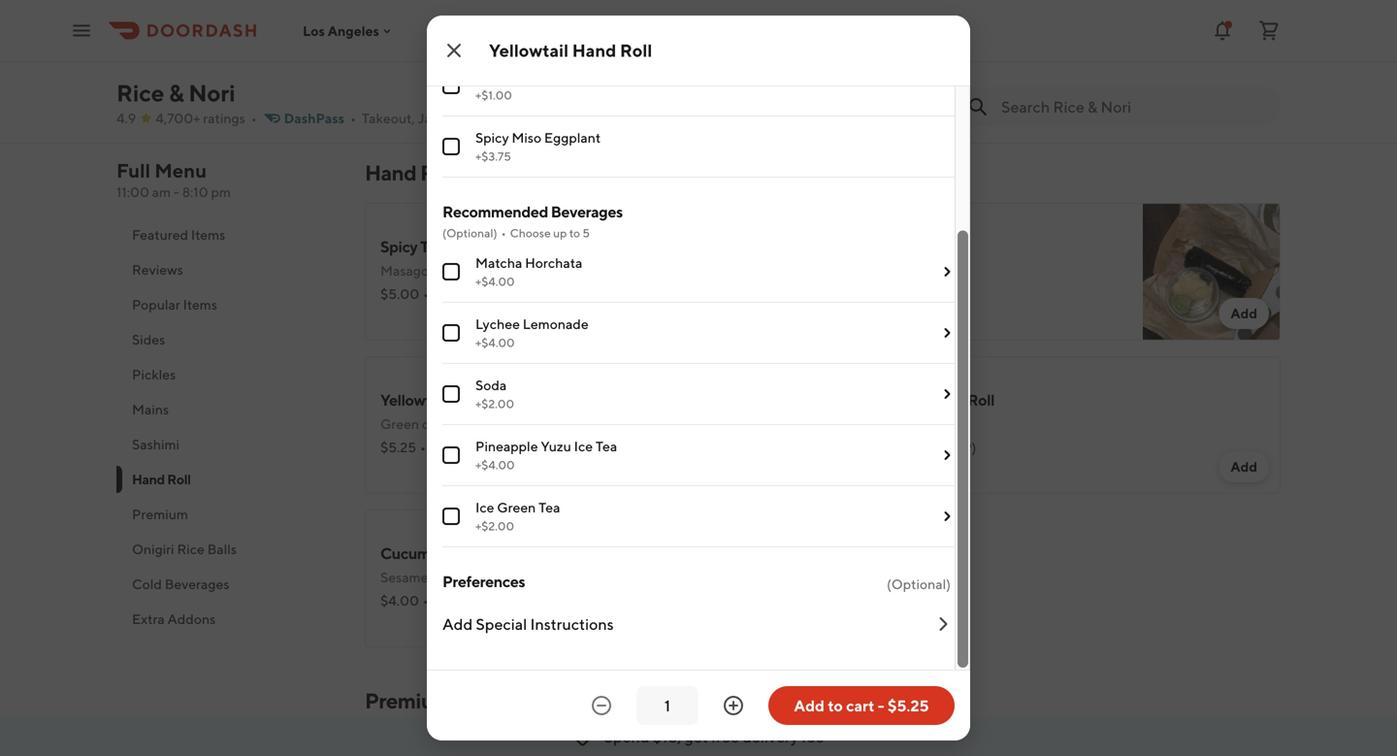 Task type: locate. For each thing, give the bounding box(es) containing it.
1 horizontal spatial ice
[[574, 438, 593, 454]]

hand up preferences
[[456, 544, 494, 563]]

ratings
[[203, 110, 245, 126]]

- right 'cart' on the right
[[878, 697, 885, 715]]

beverages inside recommended beverages (optional) • choose up to 5
[[551, 202, 623, 221]]

yellowtail up onion.
[[381, 391, 447, 409]]

hand right soy,
[[573, 40, 617, 61]]

0 horizontal spatial tea
[[539, 499, 561, 516]]

0 vertical spatial ice
[[574, 438, 593, 454]]

1 +$4.00 from the top
[[476, 275, 515, 288]]

scallop
[[875, 391, 925, 409]]

spicy up +$3.75
[[476, 130, 509, 146]]

$5.00 •
[[381, 286, 429, 302], [847, 286, 895, 302]]

0 vertical spatial rice
[[116, 79, 164, 107]]

+$2.00
[[476, 397, 514, 411], [476, 519, 514, 533]]

add button
[[754, 77, 804, 108], [1220, 298, 1270, 329], [1220, 451, 1270, 482]]

spicy tuna hand roll masago, green onion, and chili oil.
[[381, 237, 587, 279]]

salmon hand roll image
[[1144, 203, 1281, 341]]

ice
[[574, 438, 593, 454], [476, 499, 495, 516]]

1 vertical spatial tea
[[539, 499, 561, 516]]

- inside button
[[878, 697, 885, 715]]

green inside yellowtail hand roll green onion.
[[381, 416, 419, 432]]

1 vertical spatial green
[[435, 263, 471, 279]]

0 horizontal spatial ice
[[476, 499, 495, 516]]

group inside yellowtail hand roll dialog
[[443, 0, 955, 178]]

hand roll
[[365, 160, 457, 185], [132, 471, 191, 487]]

0 vertical spatial beverages
[[551, 202, 623, 221]]

0 horizontal spatial $5.00 •
[[381, 286, 429, 302]]

0 vertical spatial add button
[[754, 77, 804, 108]]

1 horizontal spatial green
[[557, 41, 592, 57]]

0 horizontal spatial beverages
[[165, 576, 230, 592]]

group containing edamame
[[443, 0, 955, 178]]

2 vertical spatial add button
[[1220, 451, 1270, 482]]

ice inside ice green tea +$2.00
[[476, 499, 495, 516]]

mains button
[[116, 392, 342, 427]]

1 vertical spatial +$4.00
[[476, 336, 515, 349]]

spicy inside spicy tuna hand roll masago, green onion, and chili oil.
[[381, 237, 418, 256]]

popular items
[[132, 297, 217, 313]]

2 vertical spatial yellowtail
[[381, 391, 447, 409]]

rice
[[116, 79, 164, 107], [177, 541, 205, 557]]

+$4.00 for matcha horchata
[[476, 275, 515, 288]]

miso
[[512, 130, 542, 146]]

and
[[531, 41, 554, 57], [515, 263, 538, 279]]

0 horizontal spatial to
[[570, 226, 581, 240]]

matcha horchata +$4.00
[[476, 255, 583, 288]]

0 vertical spatial green
[[557, 41, 592, 57]]

5
[[583, 226, 590, 240]]

1 horizontal spatial $5.25
[[888, 697, 930, 715]]

1 vertical spatial hand roll
[[132, 471, 191, 487]]

items up reviews button
[[191, 227, 225, 243]]

addons
[[168, 611, 216, 627]]

yellowtail up the oil,
[[381, 16, 447, 34]]

yellowtail hand roll
[[489, 40, 653, 61]]

1 vertical spatial $5.25
[[888, 697, 930, 715]]

hand inside yellowtail hand roll green onion.
[[450, 391, 487, 409]]

0 horizontal spatial -
[[174, 184, 179, 200]]

1 horizontal spatial (optional)
[[887, 576, 951, 592]]

horchata
[[525, 255, 583, 271]]

lemonade
[[523, 316, 589, 332]]

+$3.75
[[476, 150, 511, 163]]

olive
[[381, 41, 414, 57]]

and for tuna
[[515, 263, 538, 279]]

1 horizontal spatial $5.00
[[847, 286, 886, 302]]

8:10
[[182, 184, 208, 200]]

premium
[[132, 506, 188, 522], [365, 688, 451, 714]]

0 horizontal spatial premium
[[132, 506, 188, 522]]

green up 90%
[[435, 263, 471, 279]]

2 +$4.00 from the top
[[476, 336, 515, 349]]

spicy inside the spicy miso eggplant +$3.75
[[476, 130, 509, 146]]

spicy up masago,
[[381, 237, 418, 256]]

0 horizontal spatial $5.00
[[381, 286, 420, 302]]

1 horizontal spatial -
[[878, 697, 885, 715]]

spicy for miso
[[476, 130, 509, 146]]

and right soy,
[[531, 41, 554, 57]]

takeout,
[[362, 110, 415, 126]]

0 vertical spatial premium
[[132, 506, 188, 522]]

tea
[[596, 438, 618, 454], [539, 499, 561, 516]]

sesame
[[381, 569, 429, 585]]

1 vertical spatial premium
[[365, 688, 451, 714]]

2 $5.00 from the left
[[847, 286, 886, 302]]

90%
[[451, 286, 479, 302]]

0 horizontal spatial $5.25
[[381, 439, 417, 455]]

green down pineapple yuzu ice tea +$4.00
[[497, 499, 536, 516]]

0 vertical spatial to
[[570, 226, 581, 240]]

1 horizontal spatial premium
[[365, 688, 451, 714]]

+$4.00 inside matcha horchata +$4.00
[[476, 275, 515, 288]]

green
[[381, 416, 419, 432], [497, 499, 536, 516]]

0 vertical spatial +$4.00
[[476, 275, 515, 288]]

tuna
[[420, 237, 454, 256]]

$5.00 • for spicy tuna hand roll
[[381, 286, 429, 302]]

0 vertical spatial green
[[381, 416, 419, 432]]

to inside button
[[828, 697, 843, 715]]

1 vertical spatial yellowtail
[[489, 40, 569, 61]]

featured items
[[132, 227, 225, 243]]

2 vertical spatial +$4.00
[[476, 458, 515, 472]]

1 horizontal spatial rice
[[177, 541, 205, 557]]

1 vertical spatial and
[[515, 263, 538, 279]]

avocado
[[505, 68, 560, 84]]

Current quantity is 1 number field
[[649, 695, 687, 716]]

3 +$4.00 from the top
[[476, 458, 515, 472]]

pineapple yuzu ice tea +$4.00
[[476, 438, 618, 472]]

yuzu
[[541, 438, 572, 454]]

yellowtail hand roll green onion.
[[381, 391, 517, 432]]

1 horizontal spatial green
[[497, 499, 536, 516]]

reviews
[[132, 262, 183, 278]]

- inside full menu 11:00 am - 8:10 pm
[[174, 184, 179, 200]]

1 $5.00 from the left
[[381, 286, 420, 302]]

extra addons
[[132, 611, 216, 627]]

hand roll down takeout,
[[365, 160, 457, 185]]

to
[[570, 226, 581, 240], [828, 697, 843, 715]]

edamame
[[476, 7, 538, 23]]

0 vertical spatial yellowtail
[[381, 16, 447, 34]]

hand up onion,
[[457, 237, 494, 256]]

+$2.00 down soda
[[476, 397, 514, 411]]

items inside button
[[191, 227, 225, 243]]

Item Search search field
[[1002, 96, 1266, 117]]

sides
[[132, 332, 165, 348]]

to left 'cart' on the right
[[828, 697, 843, 715]]

$5.00 • down masago,
[[381, 286, 429, 302]]

fee
[[802, 728, 825, 746]]

+$4.00 inside 'lychee lemonade +$4.00'
[[476, 336, 515, 349]]

11:00
[[116, 184, 149, 200]]

and left chili
[[515, 263, 538, 279]]

featured items button
[[116, 217, 342, 252]]

$5.25 down yellowtail hand roll green onion.
[[381, 439, 417, 455]]

beverages up addons
[[165, 576, 230, 592]]

$5.00 down masago,
[[381, 286, 420, 302]]

open menu image
[[70, 19, 93, 42]]

1 $5.00 • from the left
[[381, 286, 429, 302]]

notification bell image
[[1212, 19, 1235, 42]]

green inside yellowtail sashimi olive oil, yuzu juice, soy, and green onions. $7.00 • add
[[557, 41, 592, 57]]

$5.00 • down salmon
[[847, 286, 895, 302]]

0 vertical spatial spicy
[[476, 130, 509, 146]]

+$4.00 down matcha on the left top
[[476, 275, 515, 288]]

95%
[[917, 286, 944, 302]]

2 $5.00 • from the left
[[847, 286, 895, 302]]

0 vertical spatial +$2.00
[[476, 397, 514, 411]]

1 horizontal spatial spicy
[[476, 130, 509, 146]]

+$1.00
[[476, 88, 512, 102]]

1 vertical spatial sashimi
[[132, 436, 180, 452]]

0 vertical spatial -
[[174, 184, 179, 200]]

+$2.00 up preferences
[[476, 519, 514, 533]]

japanese
[[418, 110, 476, 126]]

add inside 'add avocado +$1.00'
[[476, 68, 502, 84]]

$5.00 down salmon
[[847, 286, 886, 302]]

roll
[[620, 40, 653, 61], [420, 160, 457, 185], [497, 237, 524, 256], [941, 237, 968, 256], [490, 391, 517, 409], [968, 391, 995, 409], [167, 471, 191, 487], [496, 544, 523, 563]]

beverages inside button
[[165, 576, 230, 592]]

oil,
[[416, 41, 435, 57]]

yellowtail hand roll dialog
[[427, 0, 971, 741]]

hand inside 'bay scallop hand roll creamy sauce. 100% (19) add'
[[928, 391, 965, 409]]

1 vertical spatial ice
[[476, 499, 495, 516]]

soy,
[[505, 41, 528, 57]]

hand inside dialog
[[573, 40, 617, 61]]

special
[[476, 615, 527, 633]]

sashimi down mains
[[132, 436, 180, 452]]

1 horizontal spatial $5.00 •
[[847, 286, 895, 302]]

yellowtail inside yellowtail sashimi olive oil, yuzu juice, soy, and green onions. $7.00 • add
[[381, 16, 447, 34]]

0 vertical spatial tea
[[596, 438, 618, 454]]

to left the 5 on the top left
[[570, 226, 581, 240]]

None checkbox
[[443, 138, 460, 155], [443, 385, 460, 403], [443, 447, 460, 464], [443, 508, 460, 525], [443, 138, 460, 155], [443, 385, 460, 403], [443, 447, 460, 464], [443, 508, 460, 525]]

premium inside premium button
[[132, 506, 188, 522]]

am
[[152, 184, 171, 200]]

los
[[303, 23, 325, 39]]

beverages up the 5 on the top left
[[551, 202, 623, 221]]

hand inside cucumber hand roll sesame seed. $4.00 •
[[456, 544, 494, 563]]

1 vertical spatial -
[[878, 697, 885, 715]]

0 horizontal spatial hand roll
[[132, 471, 191, 487]]

0 horizontal spatial rice
[[116, 79, 164, 107]]

• left takeout,
[[350, 110, 356, 126]]

rice up 4.9
[[116, 79, 164, 107]]

roll inside yellowtail hand roll green onion.
[[490, 391, 517, 409]]

$5.25 right 'cart' on the right
[[888, 697, 930, 715]]

1 vertical spatial spicy
[[381, 237, 418, 256]]

tea down pineapple yuzu ice tea +$4.00
[[539, 499, 561, 516]]

1 vertical spatial green
[[497, 499, 536, 516]]

(43)
[[482, 286, 507, 302]]

recommended beverages (optional) • choose up to 5
[[443, 202, 623, 240]]

0 horizontal spatial green
[[435, 263, 471, 279]]

ice right yuzu
[[574, 438, 593, 454]]

1 vertical spatial rice
[[177, 541, 205, 557]]

1 +$2.00 from the top
[[476, 397, 514, 411]]

1 horizontal spatial tea
[[596, 438, 618, 454]]

items right 'popular'
[[183, 297, 217, 313]]

and inside spicy tuna hand roll masago, green onion, and chili oil.
[[515, 263, 538, 279]]

group
[[443, 0, 955, 178]]

0 vertical spatial hand roll
[[365, 160, 457, 185]]

tea inside pineapple yuzu ice tea +$4.00
[[596, 438, 618, 454]]

to inside recommended beverages (optional) • choose up to 5
[[570, 226, 581, 240]]

beverages for recommended
[[551, 202, 623, 221]]

rice left the "balls"
[[177, 541, 205, 557]]

1 horizontal spatial sashimi
[[450, 16, 503, 34]]

$5.00 for salmon hand roll
[[847, 286, 886, 302]]

delivery
[[743, 728, 799, 746]]

2 +$2.00 from the top
[[476, 519, 514, 533]]

0 horizontal spatial (optional)
[[443, 226, 498, 240]]

0 horizontal spatial green
[[381, 416, 419, 432]]

None checkbox
[[443, 16, 460, 33], [443, 77, 460, 94], [443, 263, 460, 281], [443, 324, 460, 342], [443, 16, 460, 33], [443, 77, 460, 94], [443, 263, 460, 281], [443, 324, 460, 342]]

sashimi inside yellowtail sashimi olive oil, yuzu juice, soy, and green onions. $7.00 • add
[[450, 16, 503, 34]]

green up "$5.25 •"
[[381, 416, 419, 432]]

green left onions. on the top left
[[557, 41, 592, 57]]

1 vertical spatial items
[[183, 297, 217, 313]]

+$4.00 down (9)
[[476, 458, 515, 472]]

hand up sauce.
[[928, 391, 965, 409]]

onion,
[[474, 263, 512, 279]]

ice down (9)
[[476, 499, 495, 516]]

items inside button
[[183, 297, 217, 313]]

0 vertical spatial (optional)
[[443, 226, 498, 240]]

+$4.00 inside pineapple yuzu ice tea +$4.00
[[476, 458, 515, 472]]

yellowtail inside dialog
[[489, 40, 569, 61]]

0 vertical spatial and
[[531, 41, 554, 57]]

oil.
[[569, 263, 587, 279]]

1 vertical spatial to
[[828, 697, 843, 715]]

and inside yellowtail sashimi olive oil, yuzu juice, soy, and green onions. $7.00 • add
[[531, 41, 554, 57]]

• down the oil,
[[421, 65, 427, 81]]

hand roll up onigiri
[[132, 471, 191, 487]]

• right $4.00
[[423, 593, 429, 609]]

1 vertical spatial +$2.00
[[476, 519, 514, 533]]

yellowtail up avocado
[[489, 40, 569, 61]]

add for add to cart - $5.25
[[795, 697, 825, 715]]

$5.25 inside button
[[888, 697, 930, 715]]

0 horizontal spatial sashimi
[[132, 436, 180, 452]]

0 vertical spatial sashimi
[[450, 16, 503, 34]]

hand up onion.
[[450, 391, 487, 409]]

sashimi up juice,
[[450, 16, 503, 34]]

+$4.00
[[476, 275, 515, 288], [476, 336, 515, 349], [476, 458, 515, 472]]

1 vertical spatial beverages
[[165, 576, 230, 592]]

yellowtail inside yellowtail hand roll green onion.
[[381, 391, 447, 409]]

•
[[421, 65, 427, 81], [251, 110, 257, 126], [350, 110, 356, 126], [484, 110, 490, 126], [502, 226, 506, 240], [423, 286, 429, 302], [889, 286, 895, 302], [420, 439, 426, 455], [423, 593, 429, 609]]

1 horizontal spatial beverages
[[551, 202, 623, 221]]

hand
[[573, 40, 617, 61], [365, 160, 417, 185], [457, 237, 494, 256], [901, 237, 938, 256], [450, 391, 487, 409], [928, 391, 965, 409], [132, 471, 165, 487], [456, 544, 494, 563]]

ice inside pineapple yuzu ice tea +$4.00
[[574, 438, 593, 454]]

hand down mains
[[132, 471, 165, 487]]

0 vertical spatial items
[[191, 227, 225, 243]]

• down the recommended
[[502, 226, 506, 240]]

add
[[476, 68, 502, 84], [765, 84, 792, 100], [1231, 305, 1258, 321], [1231, 459, 1258, 475], [443, 615, 473, 633], [795, 697, 825, 715]]

0 horizontal spatial spicy
[[381, 237, 418, 256]]

juice,
[[469, 41, 502, 57]]

$5.00 for spicy tuna hand roll
[[381, 286, 420, 302]]

+$4.00 down lychee
[[476, 336, 515, 349]]

• left 0.3
[[484, 110, 490, 126]]

roll inside 'bay scallop hand roll creamy sauce. 100% (19) add'
[[968, 391, 995, 409]]

0 items, open order cart image
[[1258, 19, 1281, 42]]

- right am
[[174, 184, 179, 200]]

add to cart - $5.25
[[795, 697, 930, 715]]

yuzu
[[437, 41, 467, 57]]

pm
[[211, 184, 231, 200]]

tea right yuzu
[[596, 438, 618, 454]]

1 horizontal spatial to
[[828, 697, 843, 715]]



Task type: vqa. For each thing, say whether or not it's contained in the screenshot.


Task type: describe. For each thing, give the bounding box(es) containing it.
recommended
[[443, 202, 548, 221]]

sashimi button
[[116, 427, 342, 462]]

chili
[[541, 263, 566, 279]]

$4.00
[[381, 593, 419, 609]]

soda
[[476, 377, 507, 393]]

nori
[[189, 79, 235, 107]]

pickles button
[[116, 357, 342, 392]]

cucumber
[[381, 544, 453, 563]]

88% (9)
[[447, 439, 494, 455]]

dashpass •
[[284, 110, 356, 126]]

• right 'ratings'
[[251, 110, 257, 126]]

bay
[[847, 391, 872, 409]]

masago,
[[381, 263, 432, 279]]

1 horizontal spatial hand roll
[[365, 160, 457, 185]]

los angeles
[[303, 23, 379, 39]]

add for add special instructions
[[443, 615, 473, 633]]

lychee lemonade +$4.00
[[476, 316, 589, 349]]

items for popular items
[[183, 297, 217, 313]]

yellowtail for yellowtail hand roll green onion.
[[381, 391, 447, 409]]

reviews button
[[116, 252, 342, 287]]

add inside yellowtail sashimi olive oil, yuzu juice, soy, and green onions. $7.00 • add
[[765, 84, 792, 100]]

hand inside spicy tuna hand roll masago, green onion, and chili oil.
[[457, 237, 494, 256]]

4,700+ ratings •
[[156, 110, 257, 126]]

creamy
[[847, 416, 895, 432]]

yellowtail for yellowtail hand roll
[[489, 40, 569, 61]]

4,700+
[[156, 110, 200, 126]]

cold
[[132, 576, 162, 592]]

add button for hand roll
[[754, 77, 804, 108]]

add to cart - $5.25 button
[[769, 686, 955, 725]]

cart
[[847, 697, 875, 715]]

mi
[[521, 110, 536, 126]]

1 vertical spatial add button
[[1220, 298, 1270, 329]]

spend
[[604, 728, 650, 746]]

$5.25 •
[[381, 439, 426, 455]]

items for featured items
[[191, 227, 225, 243]]

preferences
[[443, 572, 525, 591]]

add inside 'bay scallop hand roll creamy sauce. 100% (19) add'
[[1231, 459, 1258, 475]]

popular
[[132, 297, 180, 313]]

add avocado +$1.00
[[476, 68, 560, 102]]

dashpass
[[284, 110, 345, 126]]

menu
[[155, 159, 207, 182]]

lychee
[[476, 316, 520, 332]]

onigiri rice balls
[[132, 541, 237, 557]]

1 vertical spatial (optional)
[[887, 576, 951, 592]]

(9)
[[477, 439, 494, 455]]

beverages for cold
[[165, 576, 230, 592]]

and for sashimi
[[531, 41, 554, 57]]

$7.00
[[381, 65, 417, 81]]

$15,
[[653, 728, 682, 746]]

green inside ice green tea +$2.00
[[497, 499, 536, 516]]

• down onion.
[[420, 439, 426, 455]]

• left 95%
[[889, 286, 895, 302]]

cold beverages button
[[116, 567, 342, 602]]

up
[[553, 226, 567, 240]]

sauce.
[[898, 416, 937, 432]]

pickles
[[132, 366, 176, 383]]

sides button
[[116, 322, 342, 357]]

add for add avocado +$1.00
[[476, 68, 502, 84]]

matcha
[[476, 255, 523, 271]]

mains
[[132, 401, 169, 417]]

green inside spicy tuna hand roll masago, green onion, and chili oil.
[[435, 263, 471, 279]]

extra addons button
[[116, 602, 342, 637]]

0 vertical spatial $5.25
[[381, 439, 417, 455]]

onigiri rice balls button
[[116, 532, 342, 567]]

90% (43)
[[451, 286, 507, 302]]

increase quantity by 1 image
[[722, 694, 746, 717]]

hand right salmon
[[901, 237, 938, 256]]

onion.
[[422, 416, 460, 432]]

(optional) inside recommended beverages (optional) • choose up to 5
[[443, 226, 498, 240]]

88%
[[447, 439, 474, 455]]

extra
[[132, 611, 165, 627]]

sashimi inside "button"
[[132, 436, 180, 452]]

(19)
[[954, 439, 977, 455]]

instructions
[[531, 615, 614, 633]]

+$2.00 inside ice green tea +$2.00
[[476, 519, 514, 533]]

spicy for tuna
[[381, 237, 418, 256]]

$5.00 • for salmon hand roll
[[847, 286, 895, 302]]

los angeles button
[[303, 23, 395, 39]]

onions.
[[595, 41, 639, 57]]

recommended beverages group
[[443, 201, 955, 548]]

hand down takeout,
[[365, 160, 417, 185]]

pineapple
[[476, 438, 538, 454]]

• down masago,
[[423, 286, 429, 302]]

bay scallop hand roll creamy sauce. 100% (19) add
[[847, 391, 1258, 475]]

• inside recommended beverages (optional) • choose up to 5
[[502, 226, 506, 240]]

(24)
[[947, 286, 972, 302]]

free
[[712, 728, 740, 746]]

+$4.00 for lychee lemonade
[[476, 336, 515, 349]]

0.3
[[498, 110, 518, 126]]

cold beverages
[[132, 576, 230, 592]]

get
[[685, 728, 708, 746]]

featured
[[132, 227, 188, 243]]

yellowtail for yellowtail sashimi olive oil, yuzu juice, soy, and green onions. $7.00 • add
[[381, 16, 447, 34]]

decrease quantity by 1 image
[[590, 694, 614, 717]]

4.9
[[116, 110, 136, 126]]

close yellowtail hand roll image
[[443, 39, 466, 62]]

add for add
[[1231, 305, 1258, 321]]

rice & nori
[[116, 79, 235, 107]]

balls
[[207, 541, 237, 557]]

seed.
[[431, 569, 464, 585]]

add special instructions
[[443, 615, 614, 633]]

rice inside button
[[177, 541, 205, 557]]

choose
[[510, 226, 551, 240]]

95% (24)
[[917, 286, 972, 302]]

100%
[[917, 439, 952, 455]]

tea inside ice green tea +$2.00
[[539, 499, 561, 516]]

ice green tea +$2.00
[[476, 499, 561, 533]]

roll inside spicy tuna hand roll masago, green onion, and chili oil.
[[497, 237, 524, 256]]

roll inside dialog
[[620, 40, 653, 61]]

spend $15, get free delivery fee
[[604, 728, 825, 746]]

• inside cucumber hand roll sesame seed. $4.00 •
[[423, 593, 429, 609]]

• inside yellowtail sashimi olive oil, yuzu juice, soy, and green onions. $7.00 • add
[[421, 65, 427, 81]]

yellowtail sashimi olive oil, yuzu juice, soy, and green onions. $7.00 • add
[[381, 16, 792, 100]]

premium button
[[116, 497, 342, 532]]

add button for cucumber hand roll
[[1220, 451, 1270, 482]]

full menu 11:00 am - 8:10 pm
[[116, 159, 231, 200]]

cucumber hand roll sesame seed. $4.00 •
[[381, 544, 523, 609]]

&
[[169, 79, 184, 107]]

roll inside cucumber hand roll sesame seed. $4.00 •
[[496, 544, 523, 563]]

full
[[116, 159, 151, 182]]



